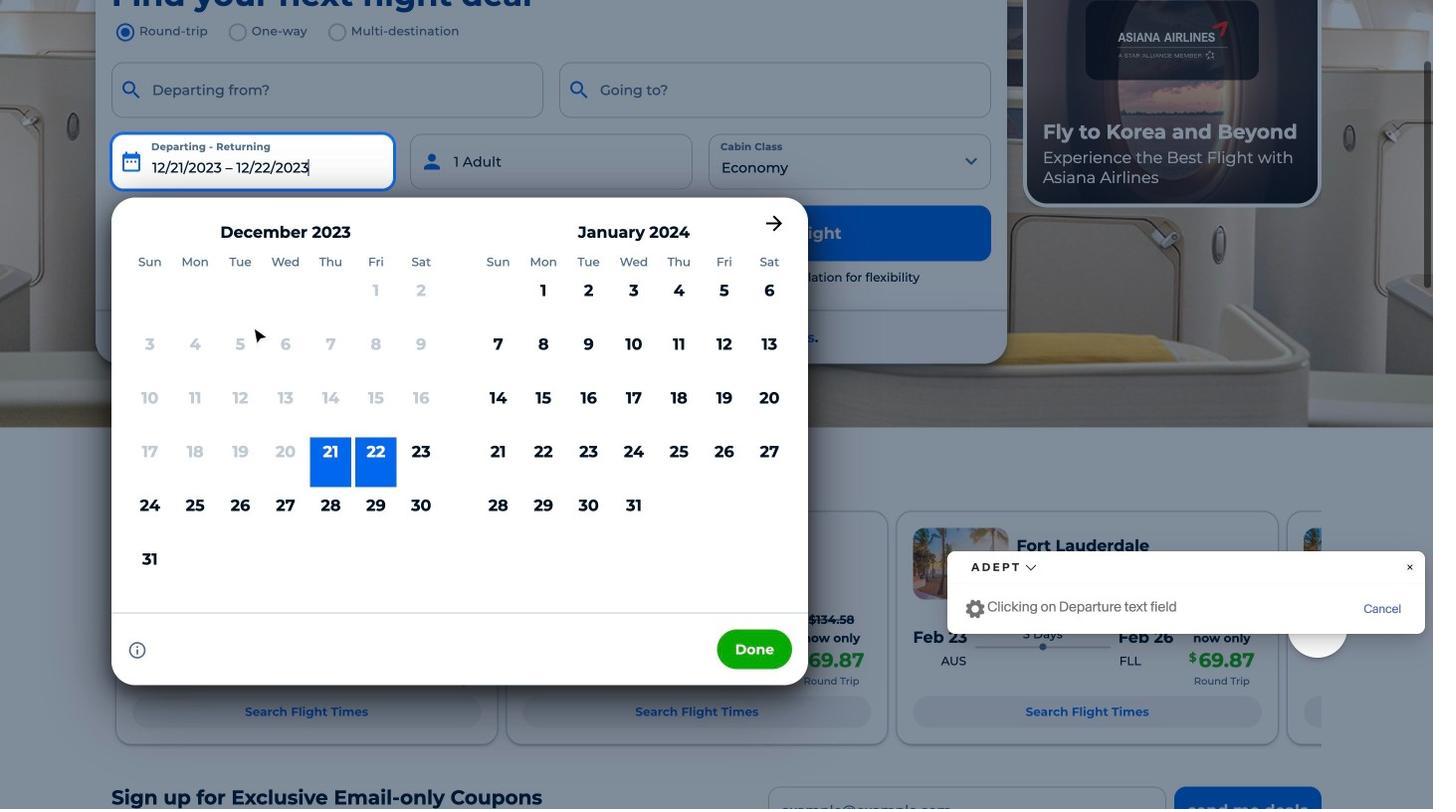 Task type: locate. For each thing, give the bounding box(es) containing it.
1 horizontal spatial fort lauderdale image image
[[914, 528, 1009, 600]]

none field going to?
[[560, 62, 992, 118]]

2 none field from the left
[[560, 62, 992, 118]]

flight-search-form element
[[104, 19, 1434, 685]]

0 horizontal spatial none field
[[112, 62, 544, 118]]

fort lauderdale image image
[[132, 528, 228, 600], [914, 528, 1009, 600]]

advertisement region
[[1024, 0, 1322, 208]]

Departing – Returning Date Picker field
[[112, 134, 394, 190]]

traveler selection text field
[[410, 134, 693, 190]]

2 fort lauderdale image image from the left
[[914, 528, 1009, 600]]

Going to? field
[[560, 62, 992, 118]]

None field
[[112, 62, 544, 118], [560, 62, 992, 118]]

1 none field from the left
[[112, 62, 544, 118]]

0 horizontal spatial fort lauderdale image image
[[132, 528, 228, 600]]

show february 2024 image
[[763, 212, 787, 236]]

1 horizontal spatial none field
[[560, 62, 992, 118]]



Task type: describe. For each thing, give the bounding box(es) containing it.
next image
[[1304, 611, 1336, 642]]

Promotion email input field
[[769, 787, 1167, 810]]

none field departing from?
[[112, 62, 544, 118]]

1 fort lauderdale image image from the left
[[132, 528, 228, 600]]

Departing from? field
[[112, 62, 544, 118]]



Task type: vqa. For each thing, say whether or not it's contained in the screenshot.
1st Fort Lauderdale image from left
yes



